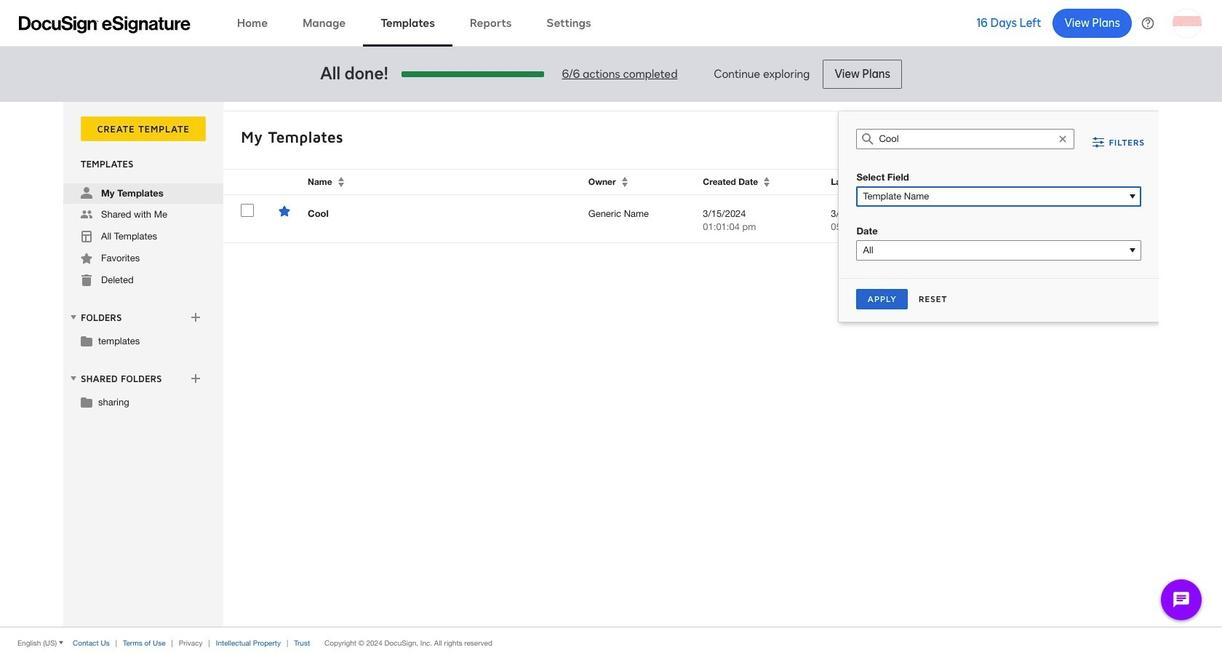 Task type: describe. For each thing, give the bounding box(es) containing it.
remove cool from favorites image
[[279, 205, 290, 217]]

trash image
[[81, 274, 92, 286]]

your uploaded profile image image
[[1173, 8, 1202, 37]]

docusign esignature image
[[19, 16, 191, 33]]

view shared folders image
[[68, 373, 79, 384]]

shared image
[[81, 209, 92, 221]]

Search My Templates text field
[[880, 130, 1053, 148]]

secondary navigation region
[[63, 102, 1163, 627]]

folder image
[[81, 396, 92, 408]]

user image
[[81, 187, 92, 199]]

star filled image
[[81, 253, 92, 264]]



Task type: vqa. For each thing, say whether or not it's contained in the screenshot.
the folder Icon related to View Folders image
yes



Task type: locate. For each thing, give the bounding box(es) containing it.
more info region
[[0, 627, 1223, 658]]

folder image
[[81, 335, 92, 346]]

view folders image
[[68, 311, 79, 323]]

templates image
[[81, 231, 92, 242]]



